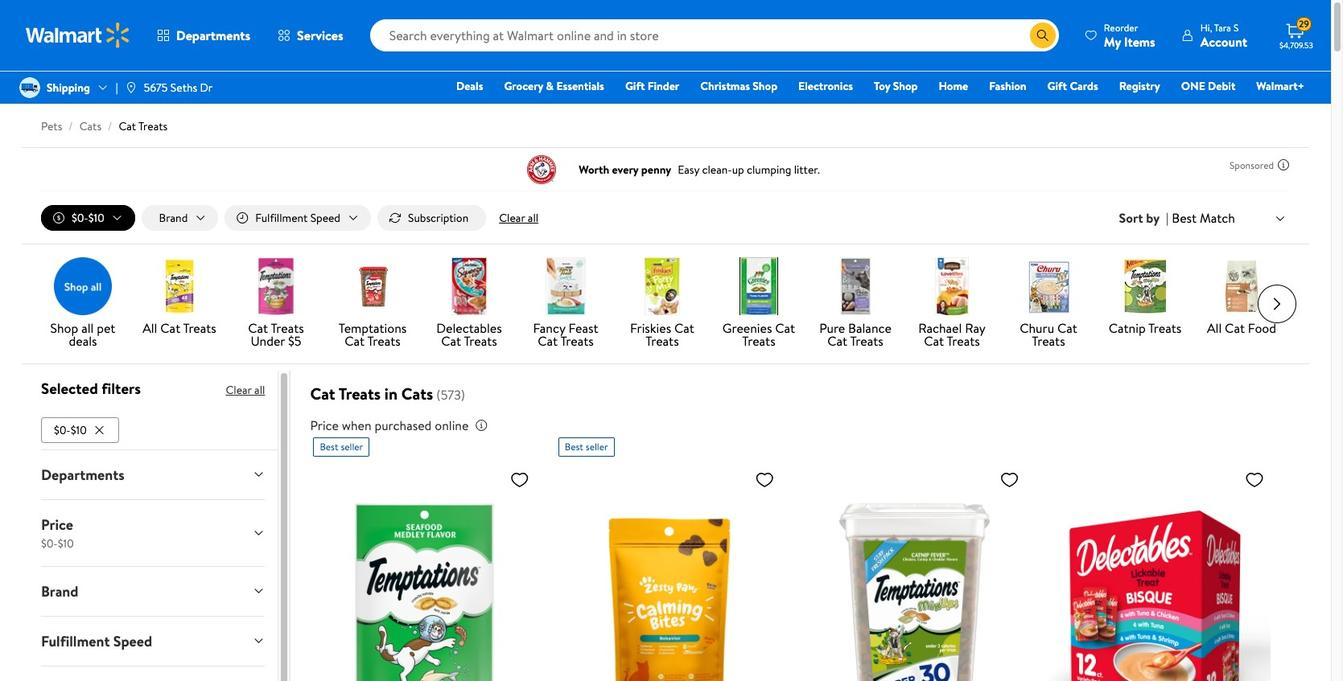 Task type: vqa. For each thing, say whether or not it's contained in the screenshot.
Brand dropdown button
yes



Task type: locate. For each thing, give the bounding box(es) containing it.
0 vertical spatial $0-
[[72, 210, 88, 226]]

2 best seller from the left
[[565, 440, 608, 454]]

price for price when purchased online
[[310, 417, 339, 435]]

5675 seths dr
[[144, 80, 213, 96]]

fulfillment speed button down brand 'tab'
[[28, 617, 278, 666]]

all inside shop all pet deals
[[81, 320, 94, 337]]

finder
[[648, 78, 680, 94]]

gift for gift cards
[[1048, 78, 1067, 94]]

shop left pet
[[50, 320, 78, 337]]

1 / from the left
[[69, 118, 73, 134]]

departments up dr
[[176, 27, 250, 44]]

1 vertical spatial $10
[[71, 422, 87, 439]]

pure
[[820, 320, 845, 337]]

cat
[[119, 118, 136, 134], [160, 320, 180, 337], [248, 320, 268, 337], [675, 320, 695, 337], [775, 320, 795, 337], [1058, 320, 1078, 337], [1225, 320, 1245, 337], [345, 333, 365, 350], [441, 333, 461, 350], [538, 333, 558, 350], [828, 333, 848, 350], [924, 333, 944, 350], [310, 383, 335, 405]]

1 horizontal spatial clear all
[[499, 210, 539, 226]]

1 vertical spatial clear all
[[226, 382, 265, 398]]

treats down delectables cat treats image
[[464, 333, 497, 350]]

/ right cats link
[[108, 118, 112, 134]]

clear down under
[[226, 382, 252, 398]]

catnip treats
[[1109, 320, 1182, 337]]

2 horizontal spatial all
[[528, 210, 539, 226]]

1 vertical spatial brand
[[41, 582, 78, 602]]

brand button up 'all cat treats' image
[[141, 205, 218, 231]]

under
[[251, 333, 285, 350]]

add to favorites list, temptations classic crunchy and soft cat treats seafood medley flavor, 3 oz. pouch image
[[510, 470, 529, 490]]

2 all from the left
[[1207, 320, 1222, 337]]

0 horizontal spatial fulfillment
[[41, 632, 110, 652]]

2 horizontal spatial best
[[1172, 209, 1197, 227]]

0 horizontal spatial fulfillment speed
[[41, 632, 152, 652]]

treats down rachael ray cat treats image
[[947, 333, 980, 350]]

1 seller from the left
[[341, 440, 363, 454]]

treats down cat treats under 5 image
[[271, 320, 304, 337]]

cats link
[[79, 118, 102, 134]]

0 vertical spatial departments
[[176, 27, 250, 44]]

/
[[69, 118, 73, 134], [108, 118, 112, 134]]

0 vertical spatial price
[[310, 417, 339, 435]]

fulfillment speed tab
[[28, 617, 278, 666]]

treats up cat treats in cats (573) at the left bottom of page
[[367, 333, 401, 350]]

$0- inside $0-$10 dropdown button
[[72, 210, 88, 226]]

add to favorites list, temptations mixups catnip fever flavor crunchy and soft treats for cats, 30 oz. tub image
[[1000, 470, 1020, 490]]

clear all inside button
[[499, 210, 539, 226]]

cat down the temptations cat treats image
[[345, 333, 365, 350]]

cat inside pure balance cat treats
[[828, 333, 848, 350]]

departments down $0-$10 button
[[41, 465, 124, 485]]

price for price $0-$10
[[41, 515, 73, 535]]

clear for leftmost clear all button
[[226, 382, 252, 398]]

departments
[[176, 27, 250, 44], [41, 465, 124, 485]]

gift
[[625, 78, 645, 94], [1048, 78, 1067, 94]]

$0- inside $0-$10 button
[[54, 422, 71, 439]]

0 horizontal spatial speed
[[113, 632, 152, 652]]

1 vertical spatial departments
[[41, 465, 124, 485]]

cat left '$5' on the left of the page
[[248, 320, 268, 337]]

all inside sort and filter section "element"
[[528, 210, 539, 226]]

clear
[[499, 210, 525, 226], [226, 382, 252, 398]]

0 horizontal spatial best seller
[[320, 440, 363, 454]]

treats down greenies cat treats image
[[742, 333, 776, 350]]

0 vertical spatial brand button
[[141, 205, 218, 231]]

grocery
[[504, 78, 543, 94]]

1 vertical spatial $0-
[[54, 422, 71, 439]]

ray
[[965, 320, 986, 337]]

deals
[[69, 333, 97, 350]]

1 vertical spatial fulfillment speed
[[41, 632, 152, 652]]

shop
[[753, 78, 778, 94], [893, 78, 918, 94], [50, 320, 78, 337]]

0 vertical spatial clear
[[499, 210, 525, 226]]

(573)
[[436, 386, 465, 404]]

cat up (573)
[[441, 333, 461, 350]]

1 horizontal spatial clear
[[499, 210, 525, 226]]

pets link
[[41, 118, 62, 134]]

shop inside shop all pet deals
[[50, 320, 78, 337]]

clear all for leftmost clear all button
[[226, 382, 265, 398]]

fulfillment speed down brand 'tab'
[[41, 632, 152, 652]]

2 vertical spatial $10
[[58, 536, 74, 552]]

items
[[1124, 33, 1156, 50]]

departments button up price tab
[[28, 451, 278, 500]]

1 vertical spatial fulfillment
[[41, 632, 110, 652]]

shop all pet deals image
[[54, 258, 112, 316]]

0 horizontal spatial /
[[69, 118, 73, 134]]

cat inside fancy feast cat treats
[[538, 333, 558, 350]]

1 horizontal spatial fulfillment speed
[[255, 210, 341, 226]]

seller for temptations classic crunchy and soft cat treats seafood medley flavor, 3 oz. pouch image
[[341, 440, 363, 454]]

brand button up fulfillment speed tab
[[28, 567, 278, 616]]

fancy feast cat treats
[[533, 320, 598, 350]]

1 horizontal spatial speed
[[310, 210, 341, 226]]

1 vertical spatial cats
[[401, 383, 433, 405]]

registry
[[1119, 78, 1161, 94]]

0 vertical spatial $10
[[88, 210, 104, 226]]

gift left cards
[[1048, 78, 1067, 94]]

fulfillment speed up cat treats under 5 image
[[255, 210, 341, 226]]

shop for christmas shop
[[753, 78, 778, 94]]

cats right in
[[401, 383, 433, 405]]

toy shop link
[[867, 77, 925, 95]]

best
[[1172, 209, 1197, 227], [320, 440, 338, 454], [565, 440, 584, 454]]

fulfillment inside tab
[[41, 632, 110, 652]]

fashion link
[[982, 77, 1034, 95]]

price
[[310, 417, 339, 435], [41, 515, 73, 535]]

0 vertical spatial clear all button
[[493, 205, 545, 231]]

sort
[[1119, 209, 1143, 227]]

cat treats under 5 image
[[247, 258, 305, 316]]

0 horizontal spatial best
[[320, 440, 338, 454]]

|
[[116, 80, 118, 96], [1166, 209, 1169, 227]]

pets / cats / cat treats
[[41, 118, 168, 134]]

treats inside cat treats under $5
[[271, 320, 304, 337]]

$4,709.53
[[1280, 39, 1313, 51]]

best seller
[[320, 440, 363, 454], [565, 440, 608, 454]]

shop right christmas
[[753, 78, 778, 94]]

1 horizontal spatial |
[[1166, 209, 1169, 227]]

treats inside "churu cat treats"
[[1032, 333, 1065, 350]]

grocery & essentials link
[[497, 77, 612, 95]]

all up fancy feast cat treats image
[[528, 210, 539, 226]]

all for leftmost clear all button
[[254, 382, 265, 398]]

0 vertical spatial fulfillment speed button
[[225, 205, 371, 231]]

one debit
[[1181, 78, 1236, 94]]

clear for rightmost clear all button
[[499, 210, 525, 226]]

temptations classic crunchy and soft cat treats seafood medley flavor, 3 oz. pouch image
[[313, 464, 536, 682]]

0 horizontal spatial clear
[[226, 382, 252, 398]]

brand up 'all cat treats' image
[[159, 210, 188, 226]]

2 vertical spatial $0-
[[41, 536, 58, 552]]

$0-$10 list item
[[41, 414, 122, 443]]

2 vertical spatial all
[[254, 382, 265, 398]]

brand button
[[141, 205, 218, 231], [28, 567, 278, 616]]

$10 inside price $0-$10
[[58, 536, 74, 552]]

services
[[297, 27, 343, 44]]

0 horizontal spatial all
[[81, 320, 94, 337]]

treats down churu cat treats image
[[1032, 333, 1065, 350]]

1 horizontal spatial departments
[[176, 27, 250, 44]]

sort by |
[[1119, 209, 1169, 227]]

next slide for chipmodulewithimages list image
[[1258, 285, 1297, 324]]

fashion
[[989, 78, 1027, 94]]

one debit link
[[1174, 77, 1243, 95]]

toy shop
[[874, 78, 918, 94]]

brand down price $0-$10
[[41, 582, 78, 602]]

0 horizontal spatial cats
[[79, 118, 102, 134]]

0 vertical spatial clear all
[[499, 210, 539, 226]]

$10
[[88, 210, 104, 226], [71, 422, 87, 439], [58, 536, 74, 552]]

cat treats link
[[119, 118, 168, 134]]

0 vertical spatial $0-$10
[[72, 210, 104, 226]]

0 vertical spatial fulfillment speed
[[255, 210, 341, 226]]

0 horizontal spatial shop
[[50, 320, 78, 337]]

price tab
[[28, 500, 278, 566]]

treats inside temptations cat treats
[[367, 333, 401, 350]]

all left pet
[[81, 320, 94, 337]]

| left 5675
[[116, 80, 118, 96]]

all cat food image
[[1213, 258, 1271, 316]]

clear all
[[499, 210, 539, 226], [226, 382, 265, 398]]

shop right toy
[[893, 78, 918, 94]]

catnip treats link
[[1104, 258, 1187, 338]]

legal information image
[[475, 419, 488, 432]]

departments button
[[143, 16, 264, 55], [28, 451, 278, 500]]

$0-$10 down selected
[[54, 422, 87, 439]]

1 vertical spatial clear all button
[[226, 378, 265, 403]]

cats right the pets link
[[79, 118, 102, 134]]

cat right greenies
[[775, 320, 795, 337]]

/ right pets
[[69, 118, 73, 134]]

treats down fancy feast cat treats image
[[561, 333, 594, 350]]

$0-$10 button
[[41, 205, 135, 231]]

 image
[[124, 81, 137, 94]]

all left food
[[1207, 320, 1222, 337]]

registry link
[[1112, 77, 1168, 95]]

all right pet
[[143, 320, 157, 337]]

0 horizontal spatial brand
[[41, 582, 78, 602]]

1 vertical spatial $0-$10
[[54, 422, 87, 439]]

friskies cat treats
[[630, 320, 695, 350]]

1 best seller from the left
[[320, 440, 363, 454]]

cat inside delectables cat treats
[[441, 333, 461, 350]]

tab
[[28, 667, 278, 682]]

1 horizontal spatial price
[[310, 417, 339, 435]]

1 horizontal spatial gift
[[1048, 78, 1067, 94]]

greenies cat treats link
[[717, 258, 801, 351]]

dr
[[200, 80, 213, 96]]

all cat food
[[1207, 320, 1277, 337]]

selected
[[41, 378, 98, 399]]

0 horizontal spatial price
[[41, 515, 73, 535]]

$0-$10 up shop all pet deals 'image'
[[72, 210, 104, 226]]

all down under
[[254, 382, 265, 398]]

rachael ray cat treats
[[919, 320, 986, 350]]

purchased
[[375, 417, 432, 435]]

 image
[[19, 77, 40, 98]]

$0- inside price $0-$10
[[41, 536, 58, 552]]

0 vertical spatial cats
[[79, 118, 102, 134]]

0 horizontal spatial all
[[143, 320, 157, 337]]

brand inside sort and filter section "element"
[[159, 210, 188, 226]]

greenies cat treats image
[[730, 258, 788, 316]]

0 horizontal spatial departments
[[41, 465, 124, 485]]

cat left feast
[[538, 333, 558, 350]]

temptations cat treats image
[[344, 258, 402, 316]]

pet
[[97, 320, 115, 337]]

1 vertical spatial |
[[1166, 209, 1169, 227]]

gift left finder
[[625, 78, 645, 94]]

brand tab
[[28, 567, 278, 616]]

1 horizontal spatial cats
[[401, 383, 433, 405]]

treats right "catnip"
[[1149, 320, 1182, 337]]

1 horizontal spatial best seller
[[565, 440, 608, 454]]

| right by
[[1166, 209, 1169, 227]]

2 seller from the left
[[586, 440, 608, 454]]

cat treats under $5
[[248, 320, 304, 350]]

brand
[[159, 210, 188, 226], [41, 582, 78, 602]]

1 horizontal spatial all
[[254, 382, 265, 398]]

0 horizontal spatial seller
[[341, 440, 363, 454]]

1 vertical spatial clear
[[226, 382, 252, 398]]

1 gift from the left
[[625, 78, 645, 94]]

1 horizontal spatial fulfillment
[[255, 210, 308, 226]]

1 vertical spatial speed
[[113, 632, 152, 652]]

essentials
[[557, 78, 604, 94]]

departments button up dr
[[143, 16, 264, 55]]

all
[[143, 320, 157, 337], [1207, 320, 1222, 337]]

2 horizontal spatial shop
[[893, 78, 918, 94]]

1 vertical spatial price
[[41, 515, 73, 535]]

clear right the subscription
[[499, 210, 525, 226]]

best for zesty paws calming bites, stress & anxiety relief supplement for cats, 30 count image
[[565, 440, 584, 454]]

$10 inside button
[[71, 422, 87, 439]]

fulfillment speed button up cat treats under 5 image
[[225, 205, 371, 231]]

cat left ray
[[924, 333, 944, 350]]

cat left in
[[310, 383, 335, 405]]

clear inside sort and filter section "element"
[[499, 210, 525, 226]]

all
[[528, 210, 539, 226], [81, 320, 94, 337], [254, 382, 265, 398]]

1 horizontal spatial /
[[108, 118, 112, 134]]

cat right churu
[[1058, 320, 1078, 337]]

treats down friskies cat treats "image" on the top of page
[[646, 333, 679, 350]]

1 horizontal spatial shop
[[753, 78, 778, 94]]

delectables bisque lickable wet cat treats variety pack, 1.4 oz. (12 count) image
[[1048, 464, 1271, 682]]

price inside price $0-$10
[[41, 515, 73, 535]]

best match button
[[1169, 208, 1290, 229]]

delectables
[[436, 320, 502, 337]]

treats inside friskies cat treats
[[646, 333, 679, 350]]

1 all from the left
[[143, 320, 157, 337]]

all cat treats
[[143, 320, 216, 337]]

1 vertical spatial all
[[81, 320, 94, 337]]

0 vertical spatial speed
[[310, 210, 341, 226]]

home link
[[932, 77, 976, 95]]

0 horizontal spatial |
[[116, 80, 118, 96]]

1 horizontal spatial seller
[[586, 440, 608, 454]]

0 vertical spatial brand
[[159, 210, 188, 226]]

brand inside 'tab'
[[41, 582, 78, 602]]

treats inside pure balance cat treats
[[850, 333, 884, 350]]

cat inside cat treats under $5
[[248, 320, 268, 337]]

search icon image
[[1037, 29, 1050, 42]]

0 horizontal spatial clear all
[[226, 382, 265, 398]]

gift for gift finder
[[625, 78, 645, 94]]

treats right pure
[[850, 333, 884, 350]]

1 vertical spatial fulfillment speed button
[[28, 617, 278, 666]]

reorder my items
[[1104, 21, 1156, 50]]

cat right friskies
[[675, 320, 695, 337]]

0 vertical spatial fulfillment
[[255, 210, 308, 226]]

cat left balance
[[828, 333, 848, 350]]

pure balance cat treats image
[[827, 258, 885, 316]]

temptations mixups catnip fever flavor crunchy and soft treats for cats, 30 oz. tub image
[[803, 464, 1026, 682]]

1 horizontal spatial best
[[565, 440, 584, 454]]

temptations cat treats link
[[331, 258, 415, 351]]

0 vertical spatial all
[[528, 210, 539, 226]]

2 gift from the left
[[1048, 78, 1067, 94]]

treats inside greenies cat treats
[[742, 333, 776, 350]]

0 horizontal spatial gift
[[625, 78, 645, 94]]

1 horizontal spatial brand
[[159, 210, 188, 226]]

cat inside "churu cat treats"
[[1058, 320, 1078, 337]]

1 horizontal spatial all
[[1207, 320, 1222, 337]]

catnip treats image
[[1116, 258, 1174, 316]]

brand button inside sort and filter section "element"
[[141, 205, 218, 231]]



Task type: describe. For each thing, give the bounding box(es) containing it.
best match
[[1172, 209, 1236, 227]]

1 vertical spatial brand button
[[28, 567, 278, 616]]

brand for the brand 'dropdown button' inside the sort and filter section "element"
[[159, 210, 188, 226]]

christmas
[[701, 78, 750, 94]]

pets
[[41, 118, 62, 134]]

seller for zesty paws calming bites, stress & anxiety relief supplement for cats, 30 count image
[[586, 440, 608, 454]]

treats inside delectables cat treats
[[464, 333, 497, 350]]

deals
[[456, 78, 483, 94]]

shop for toy shop
[[893, 78, 918, 94]]

churu cat treats link
[[1007, 258, 1091, 351]]

fulfillment speed inside sort and filter section "element"
[[255, 210, 341, 226]]

temptations cat treats
[[339, 320, 407, 350]]

electronics
[[799, 78, 853, 94]]

add to favorites list, zesty paws calming bites, stress & anxiety relief supplement for cats, 30 count image
[[755, 470, 774, 490]]

christmas shop
[[701, 78, 778, 94]]

departments tab
[[28, 451, 278, 500]]

shipping
[[47, 80, 90, 96]]

cat treats under $5 link
[[234, 258, 318, 351]]

shop all pet deals
[[50, 320, 115, 350]]

best for temptations classic crunchy and soft cat treats seafood medley flavor, 3 oz. pouch image
[[320, 440, 338, 454]]

all for rightmost clear all button
[[528, 210, 539, 226]]

cat treats in cats (573)
[[310, 383, 465, 405]]

$0-$10 inside button
[[54, 422, 87, 439]]

food
[[1248, 320, 1277, 337]]

home
[[939, 78, 968, 94]]

electronics link
[[791, 77, 860, 95]]

treats inside fancy feast cat treats
[[561, 333, 594, 350]]

deals link
[[449, 77, 491, 95]]

delectables cat treats link
[[427, 258, 511, 351]]

fulfillment speed inside tab
[[41, 632, 152, 652]]

s
[[1234, 21, 1239, 34]]

cat right cats link
[[119, 118, 136, 134]]

walmart+ link
[[1250, 77, 1312, 95]]

sponsored
[[1230, 158, 1274, 172]]

toy
[[874, 78, 891, 94]]

departments inside tab
[[41, 465, 124, 485]]

$10 inside dropdown button
[[88, 210, 104, 226]]

tara
[[1215, 21, 1232, 34]]

applied filters section element
[[41, 378, 141, 399]]

clear all for rightmost clear all button
[[499, 210, 539, 226]]

balance
[[848, 320, 892, 337]]

$0-$10 button
[[41, 418, 119, 443]]

cat down 'all cat treats' image
[[160, 320, 180, 337]]

temptations
[[339, 320, 407, 337]]

my
[[1104, 33, 1121, 50]]

best inside dropdown button
[[1172, 209, 1197, 227]]

match
[[1200, 209, 1236, 227]]

all for all cat food
[[1207, 320, 1222, 337]]

cat inside friskies cat treats
[[675, 320, 695, 337]]

delectables cat treats image
[[440, 258, 498, 316]]

feast
[[569, 320, 598, 337]]

pet te
[[1315, 320, 1343, 337]]

friskies
[[630, 320, 671, 337]]

$0-$10 inside dropdown button
[[72, 210, 104, 226]]

delectables cat treats
[[436, 320, 502, 350]]

walmart image
[[26, 23, 130, 48]]

$5
[[288, 333, 302, 350]]

0 vertical spatial |
[[116, 80, 118, 96]]

pure balance cat treats link
[[814, 258, 898, 351]]

rachael ray cat treats link
[[910, 258, 994, 351]]

gift finder
[[625, 78, 680, 94]]

te
[[1337, 320, 1343, 337]]

sort and filter section element
[[22, 192, 1310, 244]]

speed inside tab
[[113, 632, 152, 652]]

shop all pet deals link
[[41, 258, 125, 351]]

services button
[[264, 16, 357, 55]]

&
[[546, 78, 554, 94]]

5675
[[144, 80, 168, 96]]

in
[[385, 383, 398, 405]]

0 horizontal spatial clear all button
[[226, 378, 265, 403]]

0 vertical spatial departments button
[[143, 16, 264, 55]]

all cat treats image
[[151, 258, 208, 316]]

treats down 5675
[[139, 118, 168, 134]]

treats down 'all cat treats' image
[[183, 320, 216, 337]]

treats left in
[[339, 383, 381, 405]]

grocery & essentials
[[504, 78, 604, 94]]

cat left food
[[1225, 320, 1245, 337]]

zesty paws calming bites, stress & anxiety relief supplement for cats, 30 count image
[[558, 464, 781, 682]]

cat inside temptations cat treats
[[345, 333, 365, 350]]

cat inside greenies cat treats
[[775, 320, 795, 337]]

hi, tara s account
[[1201, 21, 1248, 50]]

gift cards
[[1048, 78, 1099, 94]]

subscription
[[408, 210, 469, 226]]

best seller for zesty paws calming bites, stress & anxiety relief supplement for cats, 30 count image
[[565, 440, 608, 454]]

churu
[[1020, 320, 1055, 337]]

friskies cat treats image
[[633, 258, 691, 316]]

cards
[[1070, 78, 1099, 94]]

2 / from the left
[[108, 118, 112, 134]]

Walmart Site-Wide search field
[[370, 19, 1059, 52]]

add to favorites list, delectables bisque lickable wet cat treats variety pack, 1.4 oz. (12 count) image
[[1245, 470, 1265, 490]]

price when purchased online
[[310, 417, 469, 435]]

pure balance cat treats
[[820, 320, 892, 350]]

when
[[342, 417, 372, 435]]

fancy feast cat treats link
[[524, 258, 608, 351]]

1 horizontal spatial clear all button
[[493, 205, 545, 231]]

rachael
[[919, 320, 962, 337]]

hi,
[[1201, 21, 1212, 34]]

best seller for temptations classic crunchy and soft cat treats seafood medley flavor, 3 oz. pouch image
[[320, 440, 363, 454]]

account
[[1201, 33, 1248, 50]]

friskies cat treats link
[[621, 258, 704, 351]]

subscription button
[[378, 205, 486, 231]]

one
[[1181, 78, 1206, 94]]

| inside sort and filter section "element"
[[1166, 209, 1169, 227]]

fulfillment inside sort and filter section "element"
[[255, 210, 308, 226]]

reorder
[[1104, 21, 1138, 34]]

speed inside sort and filter section "element"
[[310, 210, 341, 226]]

brand for the bottommost the brand 'dropdown button'
[[41, 582, 78, 602]]

fancy feast cat treats image
[[537, 258, 595, 316]]

churu cat treats image
[[1020, 258, 1078, 316]]

1 vertical spatial departments button
[[28, 451, 278, 500]]

ad disclaimer and feedback image
[[1277, 159, 1290, 171]]

catnip
[[1109, 320, 1146, 337]]

all for all cat treats
[[143, 320, 157, 337]]

filters
[[102, 378, 141, 399]]

cat inside rachael ray cat treats
[[924, 333, 944, 350]]

Search search field
[[370, 19, 1059, 52]]

churu cat treats
[[1020, 320, 1078, 350]]

all cat food link
[[1200, 258, 1284, 338]]

selected filters
[[41, 378, 141, 399]]

pet
[[1315, 320, 1334, 337]]

gift cards link
[[1040, 77, 1106, 95]]

by
[[1146, 209, 1160, 227]]

greenies cat treats
[[723, 320, 795, 350]]

all cat treats link
[[138, 258, 221, 338]]

online
[[435, 417, 469, 435]]

rachael ray cat treats image
[[923, 258, 981, 316]]

greenies
[[723, 320, 772, 337]]

29
[[1299, 17, 1310, 31]]

treats inside rachael ray cat treats
[[947, 333, 980, 350]]



